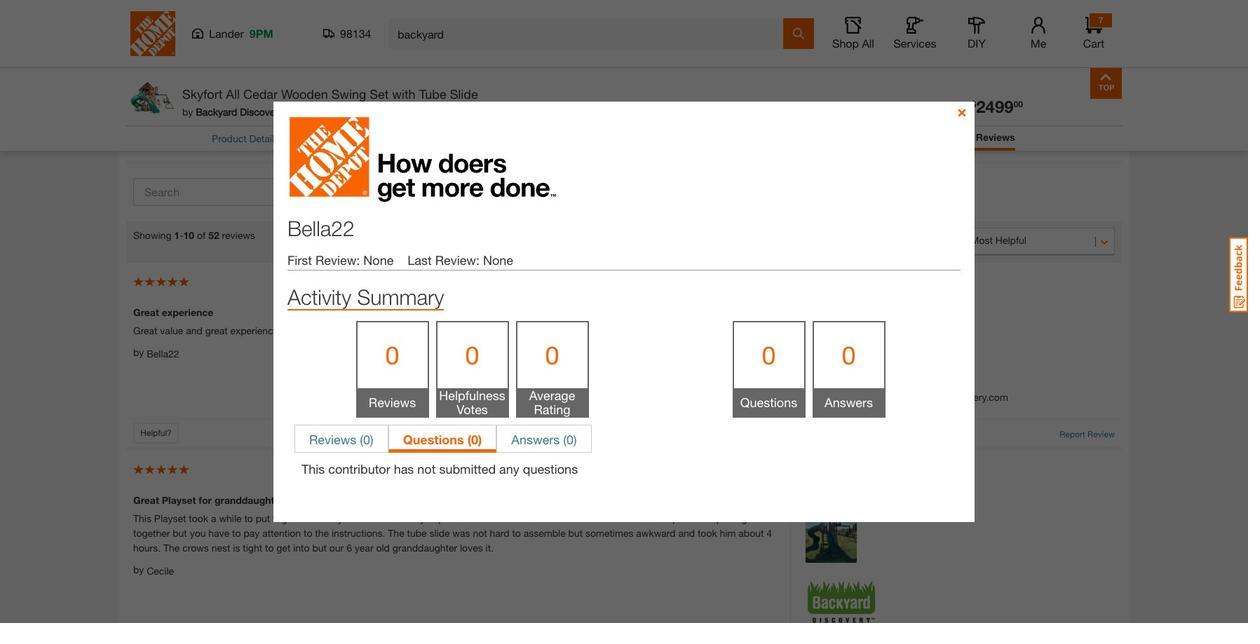 Task type: describe. For each thing, give the bounding box(es) containing it.
0 horizontal spatial experience
[[162, 306, 214, 318]]

it. inside great experience great value and great experience in regards to delivery, setup, and quality. kids are loving it. would recommend this brand to others.
[[528, 325, 536, 337]]

bella22 button
[[147, 346, 179, 361]]

questions for questions (0)
[[403, 432, 464, 448]]

0 horizontal spatial the
[[164, 542, 180, 554]]

6
[[347, 542, 352, 554]]

report
[[1060, 429, 1086, 440]]

star symbol image
[[396, 196, 408, 205]]

customer review from backyarddiscovery.com
[[805, 391, 1009, 403]]

about
[[739, 527, 764, 539]]

What can we help you find today? search field
[[398, 19, 783, 48]]

it. inside great playset for granddaughter! this playset took a while to put together but my husband was very impressed with the detail of the instructions. he had no problems putting it together but you have to pay attention to the instructions.  the tube slide was not hard to assemble but sometimes awkward and took him about 4 hours.  the crows nest is tight to get into but our 6 year old granddaughter loves it.
[[486, 542, 494, 554]]

tube
[[407, 527, 427, 539]]

slide
[[430, 527, 450, 539]]

the home depot logo image
[[131, 11, 175, 56]]

skyfort
[[182, 86, 223, 102]]

put
[[256, 513, 270, 525]]

helpful? button
[[133, 423, 179, 444]]

it
[[750, 513, 756, 525]]

main content containing 0
[[0, 0, 1249, 624]]

services
[[894, 36, 937, 50]]

answers for answers (0)
[[512, 432, 560, 448]]

others.
[[683, 325, 713, 337]]

to right hard
[[513, 527, 521, 539]]

granddaughter!
[[215, 494, 287, 506]]

questions for questions
[[741, 395, 798, 410]]

9pm
[[250, 27, 274, 40]]

cedar
[[243, 86, 278, 102]]

all for skyfort
[[226, 86, 240, 102]]

0 for reviews
[[386, 340, 400, 370]]

by backyard discovery
[[182, 106, 283, 118]]

2 horizontal spatial the
[[552, 513, 566, 525]]

this
[[624, 325, 640, 337]]

by bella22
[[133, 346, 179, 360]]

to left the get
[[265, 542, 274, 554]]

summary
[[357, 285, 444, 309]]

1 horizontal spatial experience
[[230, 325, 279, 337]]

98134 button
[[323, 27, 372, 41]]

helpfulness
[[439, 388, 506, 403]]

impressed
[[428, 513, 474, 525]]

awkward
[[637, 527, 676, 539]]

old
[[376, 542, 390, 554]]

reviews
[[222, 229, 255, 241]]

star symbol image for 1
[[558, 196, 570, 205]]

great for great experience great value and great experience in regards to delivery, setup, and quality. kids are loving it. would recommend this brand to others.
[[133, 306, 159, 318]]

0 for average rating
[[546, 340, 560, 370]]

shop all button
[[831, 17, 876, 51]]

0 horizontal spatial the
[[315, 527, 329, 539]]

attention
[[263, 527, 301, 539]]

votes
[[457, 402, 488, 417]]

loves
[[460, 542, 483, 554]]

1 horizontal spatial took
[[698, 527, 718, 539]]

report review
[[1060, 429, 1116, 440]]

$ 2499 00
[[972, 97, 1024, 116]]

1 button
[[545, 186, 578, 214]]

quality.
[[427, 325, 458, 337]]

a
[[211, 513, 216, 525]]

into
[[293, 542, 310, 554]]

star symbol image for 3
[[477, 196, 489, 205]]

had
[[640, 513, 656, 525]]

0 for helpfulness votes
[[466, 340, 480, 370]]

review
[[1088, 429, 1116, 440]]

Search text field
[[133, 178, 340, 206]]

is
[[233, 542, 240, 554]]

0 horizontal spatial together
[[133, 527, 170, 539]]

tube
[[419, 86, 447, 102]]

product details
[[212, 133, 279, 144]]

last review: none
[[408, 253, 514, 268]]

by for by backyard discovery
[[182, 106, 193, 118]]

last
[[408, 253, 432, 268]]

answers for answers
[[825, 395, 874, 410]]

reviews for reviews (0)
[[309, 432, 357, 448]]

showing
[[133, 229, 172, 241]]

and inside great playset for granddaughter! this playset took a while to put together but my husband was very impressed with the detail of the instructions. he had no problems putting it together but you have to pay attention to the instructions.  the tube slide was not hard to assemble but sometimes awkward and took him about 4 hours.  the crows nest is tight to get into but our 6 year old granddaughter loves it.
[[679, 527, 695, 539]]

customer reviews
[[928, 131, 1016, 143]]

delivery,
[[339, 325, 375, 337]]

have
[[209, 527, 230, 539]]

regards
[[292, 325, 325, 337]]

)
[[365, 106, 367, 116]]

0 vertical spatial of
[[197, 229, 206, 241]]

overlay image image
[[288, 115, 557, 202]]

cecile
[[147, 565, 174, 577]]

0 horizontal spatial was
[[387, 513, 404, 525]]

1 vertical spatial was
[[453, 527, 470, 539]]

0 horizontal spatial with
[[392, 86, 416, 102]]

first
[[288, 253, 312, 268]]

lander 9pm
[[209, 27, 274, 40]]

contributor
[[329, 462, 391, 477]]

hours.
[[133, 542, 161, 554]]

kids
[[461, 325, 480, 337]]

5 button
[[382, 186, 416, 214]]

husband
[[346, 513, 384, 525]]

discovery
[[240, 106, 283, 118]]

1 inside button
[[553, 196, 558, 207]]

product
[[212, 133, 247, 144]]

this contributor has not submitted any questions
[[302, 462, 578, 477]]

are
[[483, 325, 496, 337]]

0 for answers
[[842, 340, 856, 370]]

but left our at the bottom left
[[313, 542, 327, 554]]

0 horizontal spatial and
[[186, 325, 203, 337]]

very
[[407, 513, 425, 525]]

10
[[184, 229, 194, 241]]

customer for customer reviews
[[928, 131, 974, 143]]

answers (0) button
[[497, 425, 592, 453]]

filter by:
[[382, 172, 420, 184]]

reviews (0) button
[[295, 425, 388, 453]]

questions (0)
[[403, 432, 482, 448]]

to right regards
[[328, 325, 336, 337]]

submitted
[[439, 462, 496, 477]]

none for first review: none
[[364, 253, 394, 268]]

5
[[391, 196, 396, 207]]

details
[[249, 133, 279, 144]]

0 horizontal spatial took
[[189, 513, 208, 525]]

0 vertical spatial not
[[418, 462, 436, 477]]

this inside great playset for granddaughter! this playset took a while to put together but my husband was very impressed with the detail of the instructions. he had no problems putting it together but you have to pay attention to the instructions.  the tube slide was not hard to assemble but sometimes awkward and took him about 4 hours.  the crows nest is tight to get into but our 6 year old granddaughter loves it.
[[133, 513, 152, 525]]

cart 7
[[1084, 15, 1105, 50]]

0 for questions
[[762, 340, 776, 370]]

great playset for granddaughter! this playset took a while to put together but my husband was very impressed with the detail of the instructions. he had no problems putting it together but you have to pay attention to the instructions.  the tube slide was not hard to assemble but sometimes awkward and took him about 4 hours.  the crows nest is tight to get into but our 6 year old granddaughter loves it.
[[133, 494, 773, 554]]

1 logo image from the top
[[805, 330, 880, 390]]

any
[[500, 462, 520, 477]]

no
[[659, 513, 670, 525]]

2 logo image from the top
[[805, 578, 880, 624]]



Task type: vqa. For each thing, say whether or not it's contained in the screenshot.
any
yes



Task type: locate. For each thing, give the bounding box(es) containing it.
1 left "10"
[[174, 229, 180, 241]]

to
[[328, 325, 336, 337], [671, 325, 680, 337], [244, 513, 253, 525], [232, 527, 241, 539], [304, 527, 313, 539], [513, 527, 521, 539], [265, 542, 274, 554]]

4 inside great playset for granddaughter! this playset took a while to put together but my husband was very impressed with the detail of the instructions. he had no problems putting it together but you have to pay attention to the instructions.  the tube slide was not hard to assemble but sometimes awkward and took him about 4 hours.  the crows nest is tight to get into but our 6 year old granddaughter loves it.
[[767, 527, 773, 539]]

1 vertical spatial experience
[[230, 325, 279, 337]]

none for last review: none
[[483, 253, 514, 268]]

backyard
[[196, 106, 237, 118]]

3 (0) from the left
[[564, 432, 577, 448]]

0 vertical spatial questions
[[741, 395, 798, 410]]

to up into
[[304, 527, 313, 539]]

by cecile
[[133, 564, 174, 577]]

was up loves
[[453, 527, 470, 539]]

star symbol image left the '2'
[[477, 196, 489, 205]]

1 vertical spatial answers
[[512, 432, 560, 448]]

while
[[219, 513, 242, 525]]

the up assemble
[[552, 513, 566, 525]]

98134
[[340, 27, 372, 40]]

to right the brand
[[671, 325, 680, 337]]

1 horizontal spatial answers
[[825, 395, 874, 410]]

playset left the for
[[162, 494, 196, 506]]

0 horizontal spatial questions
[[403, 432, 464, 448]]

review: right the first
[[316, 253, 360, 268]]

52
[[208, 229, 219, 241]]

him
[[720, 527, 736, 539]]

1 horizontal spatial of
[[540, 513, 549, 525]]

brand
[[643, 325, 668, 337]]

answers (0)
[[512, 432, 577, 448]]

the right attention on the bottom of page
[[315, 527, 329, 539]]

main content
[[0, 0, 1249, 624]]

4 right star symbol icon
[[431, 196, 437, 207]]

with
[[392, 86, 416, 102], [476, 513, 495, 525]]

0 vertical spatial 4
[[431, 196, 437, 207]]

reviews up questions (0) button at left bottom
[[369, 395, 416, 410]]

1 horizontal spatial none
[[483, 253, 514, 268]]

1 great from the top
[[133, 306, 159, 318]]

by down skyfort
[[182, 106, 193, 118]]

0 horizontal spatial (0)
[[360, 432, 374, 448]]

by inside by bella22
[[133, 346, 144, 358]]

activity summary
[[288, 285, 444, 309]]

with inside great playset for granddaughter! this playset took a while to put together but my husband was very impressed with the detail of the instructions. he had no problems putting it together but you have to pay attention to the instructions.  the tube slide was not hard to assemble but sometimes awkward and took him about 4 hours.  the crows nest is tight to get into but our 6 year old granddaughter loves it.
[[476, 513, 495, 525]]

was left very at the bottom left
[[387, 513, 404, 525]]

and right setup,
[[408, 325, 424, 337]]

the up 'old'
[[388, 527, 405, 539]]

average
[[530, 388, 576, 403]]

bella22 down value
[[147, 348, 179, 360]]

shop all
[[833, 36, 875, 50]]

0 horizontal spatial it.
[[486, 542, 494, 554]]

by:
[[407, 172, 420, 184]]

(0) down rating
[[564, 432, 577, 448]]

instructions. up sometimes
[[568, 513, 622, 525]]

1 vertical spatial the
[[164, 542, 180, 554]]

0 horizontal spatial review:
[[316, 253, 360, 268]]

1 vertical spatial by
[[133, 346, 144, 358]]

2 vertical spatial great
[[133, 494, 159, 506]]

wooden
[[281, 86, 328, 102]]

1 horizontal spatial review:
[[435, 253, 480, 268]]

4 inside "button"
[[431, 196, 437, 207]]

1 vertical spatial took
[[698, 527, 718, 539]]

1 horizontal spatial it.
[[528, 325, 536, 337]]

1 horizontal spatial reviews
[[369, 395, 416, 410]]

3 button
[[464, 186, 497, 214]]

reviews inside button
[[309, 432, 357, 448]]

0 horizontal spatial all
[[226, 86, 240, 102]]

helpfulness votes
[[439, 388, 506, 417]]

1 vertical spatial this
[[133, 513, 152, 525]]

2 horizontal spatial reviews
[[977, 131, 1016, 143]]

to left "put" at the left bottom of the page
[[244, 513, 253, 525]]

none up activity summary
[[364, 253, 394, 268]]

1 vertical spatial with
[[476, 513, 495, 525]]

customer left review
[[805, 391, 848, 403]]

customer for customer review from backyarddiscovery.com
[[805, 391, 848, 403]]

1 horizontal spatial and
[[408, 325, 424, 337]]

star symbol image for 4
[[437, 196, 448, 205]]

answers inside answers (0) button
[[512, 432, 560, 448]]

0 horizontal spatial customer
[[805, 391, 848, 403]]

review: for first
[[316, 253, 360, 268]]

1 horizontal spatial the
[[497, 513, 511, 525]]

he
[[625, 513, 637, 525]]

3 great from the top
[[133, 494, 159, 506]]

from
[[882, 391, 902, 403]]

0 vertical spatial this
[[302, 462, 325, 477]]

answers up questions
[[512, 432, 560, 448]]

to up is
[[232, 527, 241, 539]]

00
[[1014, 99, 1024, 109]]

bella22
[[288, 216, 355, 241], [147, 348, 179, 360]]

questions
[[523, 462, 578, 477]]

loving
[[499, 325, 525, 337]]

this down reviews (0) in the left of the page
[[302, 462, 325, 477]]

0
[[386, 340, 400, 370], [466, 340, 480, 370], [546, 340, 560, 370], [762, 340, 776, 370], [842, 340, 856, 370]]

experience left in
[[230, 325, 279, 337]]

of
[[197, 229, 206, 241], [540, 513, 549, 525]]

pay
[[244, 527, 260, 539]]

4 button
[[423, 186, 456, 214]]

all for shop
[[863, 36, 875, 50]]

logo image
[[805, 330, 880, 390], [805, 578, 880, 624]]

1 vertical spatial playset
[[154, 513, 186, 525]]

1 vertical spatial 4
[[767, 527, 773, 539]]

1 vertical spatial 1
[[174, 229, 180, 241]]

reviews down 2499
[[977, 131, 1016, 143]]

not
[[418, 462, 436, 477], [473, 527, 487, 539]]

bella22 inside by bella22
[[147, 348, 179, 360]]

1 horizontal spatial the
[[388, 527, 405, 539]]

0 horizontal spatial not
[[418, 462, 436, 477]]

product image image
[[130, 74, 175, 120]]

customer down close image
[[928, 131, 974, 143]]

playset up hours.
[[154, 513, 186, 525]]

0 horizontal spatial of
[[197, 229, 206, 241]]

of up assemble
[[540, 513, 549, 525]]

but left 'you' at the bottom of page
[[173, 527, 187, 539]]

me
[[1031, 36, 1047, 50]]

4
[[431, 196, 437, 207], [767, 527, 773, 539]]

0 horizontal spatial bella22
[[147, 348, 179, 360]]

1 horizontal spatial was
[[453, 527, 470, 539]]

1 vertical spatial all
[[226, 86, 240, 102]]

(0) for answers (0)
[[564, 432, 577, 448]]

questions
[[741, 395, 798, 410], [403, 432, 464, 448]]

great for great playset for granddaughter! this playset took a while to put together but my husband was very impressed with the detail of the instructions. he had no problems putting it together but you have to pay attention to the instructions.  the tube slide was not hard to assemble but sometimes awkward and took him about 4 hours.  the crows nest is tight to get into but our 6 year old granddaughter loves it.
[[133, 494, 159, 506]]

instructions.
[[568, 513, 622, 525], [332, 527, 386, 539]]

by for by bella22
[[133, 346, 144, 358]]

1 vertical spatial customer
[[805, 391, 848, 403]]

(0) down votes
[[468, 432, 482, 448]]

0 vertical spatial instructions.
[[568, 513, 622, 525]]

1 horizontal spatial this
[[302, 462, 325, 477]]

3
[[472, 196, 477, 207]]

1 vertical spatial not
[[473, 527, 487, 539]]

1 vertical spatial bella22
[[147, 348, 179, 360]]

3 0 from the left
[[546, 340, 560, 370]]

of right "10"
[[197, 229, 206, 241]]

not right the has
[[418, 462, 436, 477]]

together up hours.
[[133, 527, 170, 539]]

hard
[[490, 527, 510, 539]]

1 0 from the left
[[386, 340, 400, 370]]

star symbol image right 2 button
[[558, 196, 570, 205]]

(0)
[[360, 432, 374, 448], [468, 432, 482, 448], [564, 432, 577, 448]]

0 vertical spatial 1
[[553, 196, 558, 207]]

0 horizontal spatial 1
[[174, 229, 180, 241]]

4 0 from the left
[[762, 340, 776, 370]]

value
[[160, 325, 183, 337]]

setup,
[[378, 325, 405, 337]]

-
[[180, 229, 184, 241]]

1 horizontal spatial together
[[273, 513, 310, 525]]

but right assemble
[[569, 527, 583, 539]]

by for by cecile
[[133, 564, 144, 576]]

star symbol image inside "4" "button"
[[437, 196, 448, 205]]

0 vertical spatial all
[[863, 36, 875, 50]]

problems
[[673, 513, 714, 525]]

all inside button
[[863, 36, 875, 50]]

all
[[863, 36, 875, 50], [226, 86, 240, 102]]

not inside great playset for granddaughter! this playset took a while to put together but my husband was very impressed with the detail of the instructions. he had no problems putting it together but you have to pay attention to the instructions.  the tube slide was not hard to assemble but sometimes awkward and took him about 4 hours.  the crows nest is tight to get into but our 6 year old granddaughter loves it.
[[473, 527, 487, 539]]

took up 'you' at the bottom of page
[[189, 513, 208, 525]]

2 (0) from the left
[[468, 432, 482, 448]]

1 horizontal spatial not
[[473, 527, 487, 539]]

(0) for questions (0)
[[468, 432, 482, 448]]

questions inside button
[[403, 432, 464, 448]]

together up attention on the bottom of page
[[273, 513, 310, 525]]

cecile button
[[147, 564, 174, 579]]

top button
[[1091, 67, 1123, 99]]

the left crows
[[164, 542, 180, 554]]

2 vertical spatial by
[[133, 564, 144, 576]]

of inside great playset for granddaughter! this playset took a while to put together but my husband was very impressed with the detail of the instructions. he had no problems putting it together but you have to pay attention to the instructions.  the tube slide was not hard to assemble but sometimes awkward and took him about 4 hours.  the crows nest is tight to get into but our 6 year old granddaughter loves it.
[[540, 513, 549, 525]]

bella22 up first review: none
[[288, 216, 355, 241]]

1 vertical spatial great
[[133, 325, 158, 337]]

2 horizontal spatial and
[[679, 527, 695, 539]]

star symbol image left '3'
[[437, 196, 448, 205]]

0 vertical spatial with
[[392, 86, 416, 102]]

star symbol image for 2
[[518, 196, 529, 205]]

together
[[273, 513, 310, 525], [133, 527, 170, 539]]

1
[[553, 196, 558, 207], [174, 229, 180, 241]]

close image
[[957, 107, 968, 118]]

all right shop
[[863, 36, 875, 50]]

took
[[189, 513, 208, 525], [698, 527, 718, 539]]

not up loves
[[473, 527, 487, 539]]

our
[[330, 542, 344, 554]]

by left the bella22 button
[[133, 346, 144, 358]]

0 horizontal spatial 4
[[431, 196, 437, 207]]

star symbol image inside the 1 button
[[558, 196, 570, 205]]

1 (0) from the left
[[360, 432, 374, 448]]

5 0 from the left
[[842, 340, 856, 370]]

1 horizontal spatial bella22
[[288, 216, 355, 241]]

2 star symbol image from the left
[[477, 196, 489, 205]]

0 horizontal spatial reviews
[[309, 432, 357, 448]]

none down the '2'
[[483, 253, 514, 268]]

and down problems in the right bottom of the page
[[679, 527, 695, 539]]

skyfort all cedar wooden swing set with tube slide
[[182, 86, 478, 102]]

experience up value
[[162, 306, 214, 318]]

2 none from the left
[[483, 253, 514, 268]]

7
[[1099, 15, 1104, 25]]

by inside by cecile
[[133, 564, 144, 576]]

all up by backyard discovery
[[226, 86, 240, 102]]

would
[[539, 325, 566, 337]]

0 vertical spatial reviews
[[977, 131, 1016, 143]]

putting
[[717, 513, 748, 525]]

it. down hard
[[486, 542, 494, 554]]

in
[[281, 325, 289, 337]]

great
[[205, 325, 228, 337]]

with right set on the top left of the page
[[392, 86, 416, 102]]

recommend
[[569, 325, 622, 337]]

you
[[190, 527, 206, 539]]

experience
[[162, 306, 214, 318], [230, 325, 279, 337]]

1 vertical spatial questions
[[403, 432, 464, 448]]

1 vertical spatial logo image
[[805, 578, 880, 624]]

diy
[[968, 36, 986, 50]]

1 star symbol image from the left
[[437, 196, 448, 205]]

great inside great playset for granddaughter! this playset took a while to put together but my husband was very impressed with the detail of the instructions. he had no problems putting it together but you have to pay attention to the instructions.  the tube slide was not hard to assemble but sometimes awkward and took him about 4 hours.  the crows nest is tight to get into but our 6 year old granddaughter loves it.
[[133, 494, 159, 506]]

this inside main content
[[302, 462, 325, 477]]

0 horizontal spatial answers
[[512, 432, 560, 448]]

star symbol image inside 3 button
[[477, 196, 489, 205]]

0 horizontal spatial instructions.
[[332, 527, 386, 539]]

1 horizontal spatial 4
[[767, 527, 773, 539]]

diy button
[[955, 17, 1000, 51]]

0 vertical spatial was
[[387, 513, 404, 525]]

detail
[[514, 513, 538, 525]]

with up hard
[[476, 513, 495, 525]]

average rating
[[530, 388, 576, 417]]

1 horizontal spatial all
[[863, 36, 875, 50]]

0 vertical spatial bella22
[[288, 216, 355, 241]]

by left cecile "button"
[[133, 564, 144, 576]]

review: for last
[[435, 253, 480, 268]]

the up hard
[[497, 513, 511, 525]]

1 horizontal spatial (0)
[[468, 432, 482, 448]]

review: right last
[[435, 253, 480, 268]]

4 right 'about'
[[767, 527, 773, 539]]

star symbol image
[[437, 196, 448, 205], [477, 196, 489, 205], [518, 196, 529, 205], [558, 196, 570, 205]]

$
[[972, 99, 977, 109]]

report review button
[[1060, 428, 1116, 441]]

2 great from the top
[[133, 325, 158, 337]]

0 vertical spatial took
[[189, 513, 208, 525]]

by
[[182, 106, 193, 118], [133, 346, 144, 358], [133, 564, 144, 576]]

1 horizontal spatial 1
[[553, 196, 558, 207]]

reviews for reviews
[[369, 395, 416, 410]]

but left my
[[313, 513, 327, 525]]

me button
[[1017, 17, 1062, 51]]

1 horizontal spatial questions
[[741, 395, 798, 410]]

star symbol image inside 2 button
[[518, 196, 529, 205]]

0 vertical spatial answers
[[825, 395, 874, 410]]

1 horizontal spatial instructions.
[[568, 513, 622, 525]]

feedback link image
[[1230, 237, 1249, 313]]

0 vertical spatial by
[[182, 106, 193, 118]]

and
[[186, 325, 203, 337], [408, 325, 424, 337], [679, 527, 695, 539]]

1 horizontal spatial customer
[[928, 131, 974, 143]]

(0) for reviews (0)
[[360, 432, 374, 448]]

this up hours.
[[133, 513, 152, 525]]

2 horizontal spatial (0)
[[564, 432, 577, 448]]

instructions. up year
[[332, 527, 386, 539]]

2 0 from the left
[[466, 340, 480, 370]]

1 horizontal spatial with
[[476, 513, 495, 525]]

review:
[[316, 253, 360, 268], [435, 253, 480, 268]]

0 vertical spatial it.
[[528, 325, 536, 337]]

backyarddiscovery.com
[[905, 391, 1009, 403]]

0 vertical spatial the
[[388, 527, 405, 539]]

took left him
[[698, 527, 718, 539]]

1 vertical spatial instructions.
[[332, 527, 386, 539]]

customer reviews button
[[928, 130, 1016, 147], [928, 130, 1016, 145]]

product details button
[[212, 131, 279, 146], [212, 131, 279, 146]]

0 horizontal spatial none
[[364, 253, 394, 268]]

(0) up contributor
[[360, 432, 374, 448]]

cart
[[1084, 36, 1105, 50]]

0 vertical spatial experience
[[162, 306, 214, 318]]

0 vertical spatial logo image
[[805, 330, 880, 390]]

0 vertical spatial together
[[273, 513, 310, 525]]

1 vertical spatial together
[[133, 527, 170, 539]]

granddaughter
[[393, 542, 458, 554]]

reviews (0)
[[309, 432, 374, 448]]

0 vertical spatial customer
[[928, 131, 974, 143]]

rating
[[534, 402, 571, 417]]

0 vertical spatial great
[[133, 306, 159, 318]]

star symbol image left the 1 button
[[518, 196, 529, 205]]

reviews up contributor
[[309, 432, 357, 448]]

3 star symbol image from the left
[[518, 196, 529, 205]]

0 horizontal spatial this
[[133, 513, 152, 525]]

1 none from the left
[[364, 253, 394, 268]]

1 review: from the left
[[316, 253, 360, 268]]

it. right loving
[[528, 325, 536, 337]]

and left 'great'
[[186, 325, 203, 337]]

2 review: from the left
[[435, 253, 480, 268]]

answers left from at right bottom
[[825, 395, 874, 410]]

activity
[[288, 285, 352, 309]]

1 vertical spatial of
[[540, 513, 549, 525]]

for
[[199, 494, 212, 506]]

0 vertical spatial playset
[[162, 494, 196, 506]]

1 vertical spatial reviews
[[369, 395, 416, 410]]

( 223 )
[[350, 106, 367, 116]]

2 vertical spatial reviews
[[309, 432, 357, 448]]

1 right 2 button
[[553, 196, 558, 207]]

4 star symbol image from the left
[[558, 196, 570, 205]]

great experience great value and great experience in regards to delivery, setup, and quality. kids are loving it. would recommend this brand to others.
[[133, 306, 713, 337]]



